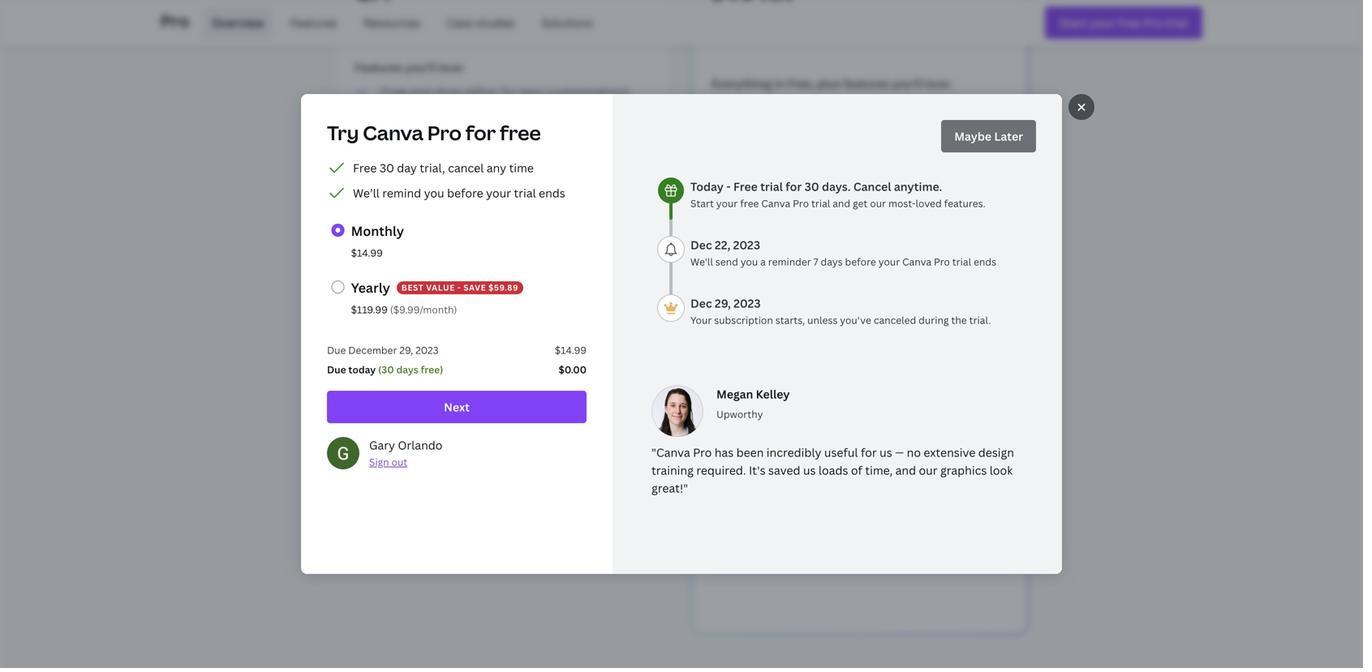 Task type: locate. For each thing, give the bounding box(es) containing it.
menu bar
[[196, 6, 603, 39]]

studies
[[476, 15, 515, 30]]

case studies
[[446, 15, 515, 30]]

solutions link
[[532, 6, 603, 39]]

resources
[[364, 15, 420, 30]]

features link
[[280, 6, 347, 39]]

menu bar containing overview
[[196, 6, 603, 39]]

overview link
[[202, 6, 274, 39]]

pro element
[[161, 0, 1203, 45]]

case
[[446, 15, 473, 30]]

solutions
[[541, 15, 593, 30]]

pro
[[161, 10, 189, 32]]



Task type: vqa. For each thing, say whether or not it's contained in the screenshot.
RESOURCES link
yes



Task type: describe. For each thing, give the bounding box(es) containing it.
menu bar inside pro "element"
[[196, 6, 603, 39]]

case studies link
[[437, 6, 525, 39]]

resources link
[[354, 6, 430, 39]]

features
[[290, 15, 338, 30]]

overview
[[212, 15, 264, 30]]



